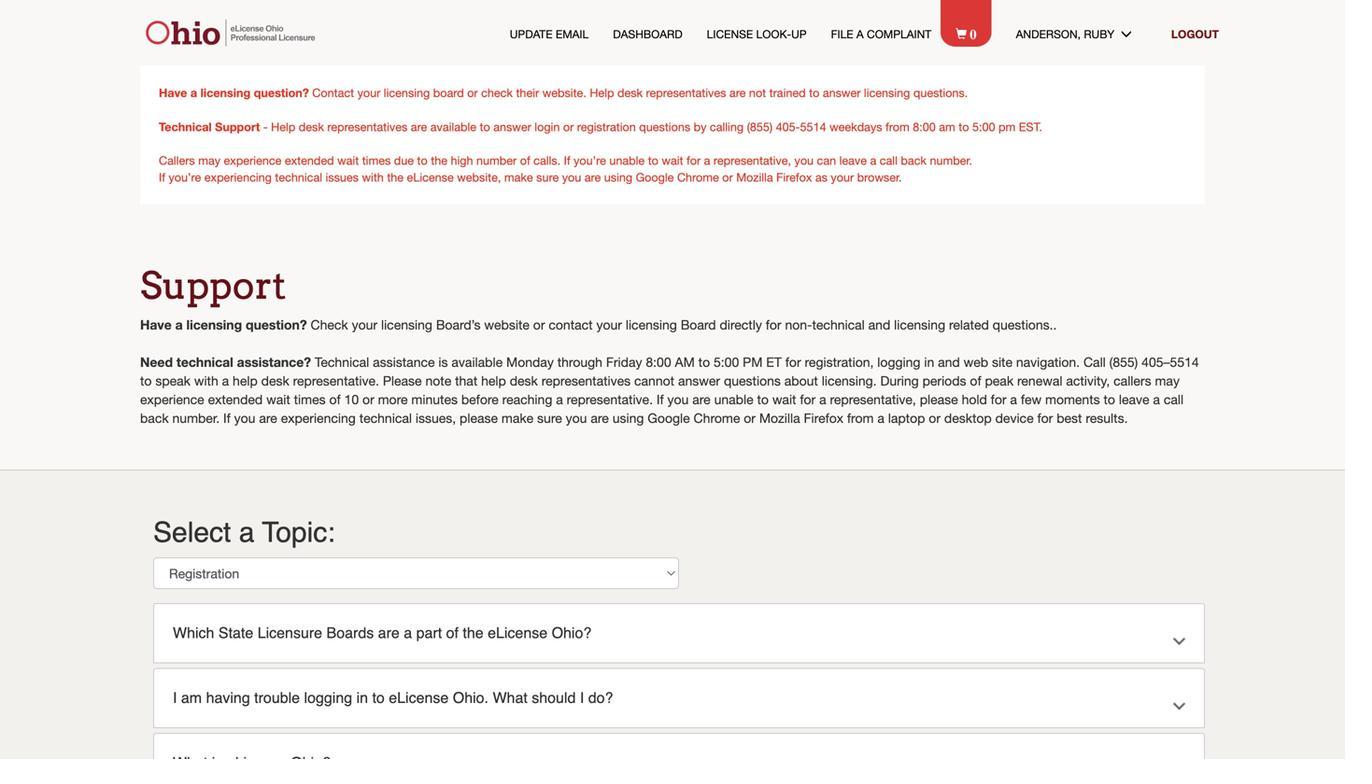 Task type: describe. For each thing, give the bounding box(es) containing it.
8:00 inside technical support - help desk representatives are available to answer login or registration questions by calling (855) 405-5514 weekdays from 8:00 am to 5:00 pm est.
[[913, 120, 936, 134]]

or inside technical support - help desk representatives are available to answer login or registration questions by calling (855) 405-5514 weekdays from 8:00 am to 5:00 pm est.
[[563, 120, 574, 134]]

you down the need technical assistance?
[[234, 411, 255, 426]]

speak
[[155, 373, 191, 389]]

licensing down elicense ohio professional licensure image
[[200, 85, 251, 99]]

before
[[461, 392, 499, 407]]

are inside have a licensing question? contact your licensing board or check their website. help desk representatives are not trained to answer licensing questions.
[[729, 86, 746, 99]]

sure inside callers may experience extended wait times due to the high number of calls. if you're unable to wait for a representative, you can leave a call back number. if you're experiencing technical issues with the elicense website, make sure you are using google chrome or mozilla firefox as your browser.
[[536, 170, 559, 184]]

cannot
[[634, 373, 674, 389]]

can
[[817, 154, 836, 167]]

trained
[[769, 86, 806, 99]]

questions inside technical assistance is available monday through friday 8:00 am to 5:00 pm et for registration, logging in and web site navigation. call (855) 405–5514 to speak with a help desk representative. please note that help desk representatives cannot answer questions about licensing. during periods of peak renewal activity, callers may experience extended wait times of 10 or more minutes before reaching a representative. if you are unable to wait for a representative, please hold for a few moments to leave a call back number. if you are experiencing technical issues, please make sure you are using google chrome or mozilla firefox from a laptop or desktop device for best results.
[[724, 373, 781, 389]]

few
[[1021, 392, 1042, 407]]

check
[[481, 86, 513, 99]]

hold
[[962, 392, 987, 407]]

dashboard
[[613, 27, 683, 41]]

1 horizontal spatial representative.
[[567, 392, 653, 407]]

unable inside callers may experience extended wait times due to the high number of calls. if you're unable to wait for a representative, you can leave a call back number. if you're experiencing technical issues with the elicense website, make sure you are using google chrome or mozilla firefox as your browser.
[[609, 154, 645, 167]]

a up 'speak'
[[175, 317, 183, 333]]

representative, inside technical assistance is available monday through friday 8:00 am to 5:00 pm et for registration, logging in and web site navigation. call (855) 405–5514 to speak with a help desk representative. please note that help desk representatives cannot answer questions about licensing. during periods of peak renewal activity, callers may experience extended wait times of 10 or more minutes before reaching a representative. if you are unable to wait for a representative, please hold for a few moments to leave a call back number. if you are experiencing technical issues, please make sure you are using google chrome or mozilla firefox from a laptop or desktop device for best results.
[[830, 392, 916, 407]]

desk up reaching on the bottom of the page
[[510, 373, 538, 389]]

logout
[[1171, 27, 1219, 41]]

technical assistance is available monday through friday 8:00 am to 5:00 pm et for registration, logging in and web site navigation. call (855) 405–5514 to speak with a help desk representative. please note that help desk representatives cannot answer questions about licensing. during periods of peak renewal activity, callers may experience extended wait times of 10 or more minutes before reaching a representative. if you are unable to wait for a representative, please hold for a few moments to leave a call back number. if you are experiencing technical issues, please make sure you are using google chrome or mozilla firefox from a laptop or desktop device for best results.
[[140, 354, 1199, 426]]

a left part
[[404, 624, 412, 642]]

site
[[992, 354, 1013, 370]]

to down pm at the top of the page
[[757, 392, 769, 407]]

licensing up the need technical assistance?
[[186, 317, 242, 333]]

or down pm at the top of the page
[[744, 411, 756, 426]]

to down questions.
[[959, 120, 969, 134]]

your right 'check'
[[352, 317, 377, 333]]

directly
[[720, 317, 762, 333]]

note
[[425, 373, 451, 389]]

0 link
[[956, 24, 992, 42]]

file
[[831, 27, 853, 41]]

complaint
[[867, 27, 931, 41]]

friday
[[606, 354, 642, 370]]

1 horizontal spatial you're
[[574, 154, 606, 167]]

technical up registration,
[[812, 317, 865, 333]]

your inside callers may experience extended wait times due to the high number of calls. if you're unable to wait for a representative, you can leave a call back number. if you're experiencing technical issues with the elicense website, make sure you are using google chrome or mozilla firefox as your browser.
[[831, 170, 854, 184]]

number. inside callers may experience extended wait times due to the high number of calls. if you're unable to wait for a representative, you can leave a call back number. if you're experiencing technical issues with the elicense website, make sure you are using google chrome or mozilla firefox as your browser.
[[930, 154, 972, 167]]

board's
[[436, 317, 481, 333]]

anderson, ruby link
[[1016, 26, 1147, 42]]

of right part
[[446, 624, 459, 642]]

to right am
[[698, 354, 710, 370]]

to right due
[[417, 154, 428, 167]]

wait down about at the right of page
[[772, 392, 796, 407]]

a left laptop
[[877, 411, 884, 426]]

you down technical support - help desk representatives are available to answer login or registration questions by calling (855) 405-5514 weekdays from 8:00 am to 5:00 pm est.
[[562, 170, 581, 184]]

technical for assistance
[[315, 354, 369, 370]]

if down cannot
[[657, 392, 664, 407]]

to down which state licensure boards are a part of the elicense ohio?
[[372, 689, 385, 707]]

ruby
[[1084, 27, 1115, 41]]

0 horizontal spatial in
[[356, 689, 368, 707]]

technical support - help desk representatives are available to answer login or registration questions by calling (855) 405-5514 weekdays from 8:00 am to 5:00 pm est.
[[159, 120, 1042, 134]]

mozilla inside callers may experience extended wait times due to the high number of calls. if you're unable to wait for a representative, you can leave a call back number. if you're experiencing technical issues with the elicense website, make sure you are using google chrome or mozilla firefox as your browser.
[[736, 170, 773, 184]]

issues
[[326, 170, 359, 184]]

leave inside technical assistance is available monday through friday 8:00 am to 5:00 pm et for registration, logging in and web site navigation. call (855) 405–5514 to speak with a help desk representative. please note that help desk representatives cannot answer questions about licensing. during periods of peak renewal activity, callers may experience extended wait times of 10 or more minutes before reaching a representative. if you are unable to wait for a representative, please hold for a few moments to leave a call back number. if you are experiencing technical issues, please make sure you are using google chrome or mozilla firefox from a laptop or desktop device for best results.
[[1119, 392, 1149, 407]]

a down licensing.
[[819, 392, 826, 407]]

update email
[[510, 27, 589, 41]]

ohio.
[[453, 689, 489, 707]]

answer inside have a licensing question? contact your licensing board or check their website. help desk representatives are not trained to answer licensing questions.
[[823, 86, 861, 99]]

which state licensure boards are a part of the elicense ohio?
[[173, 624, 592, 642]]

update email link
[[510, 26, 589, 42]]

registration
[[577, 120, 636, 134]]

to up results.
[[1104, 392, 1115, 407]]

of left 10
[[329, 392, 341, 407]]

need
[[140, 354, 173, 370]]

state
[[218, 624, 253, 642]]

due
[[394, 154, 414, 167]]

menu down image
[[1121, 28, 1147, 39]]

times inside callers may experience extended wait times due to the high number of calls. if you're unable to wait for a representative, you can leave a call back number. if you're experiencing technical issues with the elicense website, make sure you are using google chrome or mozilla firefox as your browser.
[[362, 154, 391, 167]]

weekdays
[[830, 120, 882, 134]]

about
[[784, 373, 818, 389]]

peak
[[985, 373, 1014, 389]]

of inside callers may experience extended wait times due to the high number of calls. if you're unable to wait for a representative, you can leave a call back number. if you're experiencing technical issues with the elicense website, make sure you are using google chrome or mozilla firefox as your browser.
[[520, 154, 530, 167]]

assistance
[[373, 354, 435, 370]]

a down the need technical assistance?
[[222, 373, 229, 389]]

1 vertical spatial you're
[[169, 170, 201, 184]]

is
[[438, 354, 448, 370]]

0 horizontal spatial and
[[868, 317, 890, 333]]

results.
[[1086, 411, 1128, 426]]

laptop
[[888, 411, 925, 426]]

licensing.
[[822, 373, 877, 389]]

question? for check
[[246, 317, 307, 333]]

make inside technical assistance is available monday through friday 8:00 am to 5:00 pm et for registration, logging in and web site navigation. call (855) 405–5514 to speak with a help desk representative. please note that help desk representatives cannot answer questions about licensing. during periods of peak renewal activity, callers may experience extended wait times of 10 or more minutes before reaching a representative. if you are unable to wait for a representative, please hold for a few moments to leave a call back number. if you are experiencing technical issues, please make sure you are using google chrome or mozilla firefox from a laptop or desktop device for best results.
[[502, 411, 534, 426]]

have a licensing question? contact your licensing board or check their website. help desk representatives are not trained to answer licensing questions.
[[159, 85, 968, 99]]

available inside technical support - help desk representatives are available to answer login or registration questions by calling (855) 405-5514 weekdays from 8:00 am to 5:00 pm est.
[[430, 120, 476, 134]]

may inside technical assistance is available monday through friday 8:00 am to 5:00 pm et for registration, logging in and web site navigation. call (855) 405–5514 to speak with a help desk representative. please note that help desk representatives cannot answer questions about licensing. during periods of peak renewal activity, callers may experience extended wait times of 10 or more minutes before reaching a representative. if you are unable to wait for a representative, please hold for a few moments to leave a call back number. if you are experiencing technical issues, please make sure you are using google chrome or mozilla firefox from a laptop or desktop device for best results.
[[1155, 373, 1180, 389]]

anderson, ruby
[[1016, 27, 1121, 41]]

from inside technical support - help desk representatives are available to answer login or registration questions by calling (855) 405-5514 weekdays from 8:00 am to 5:00 pm est.
[[886, 120, 910, 134]]

license look-up
[[707, 27, 807, 41]]

est.
[[1019, 120, 1042, 134]]

navigation.
[[1016, 354, 1080, 370]]

using inside callers may experience extended wait times due to the high number of calls. if you're unable to wait for a representative, you can leave a call back number. if you're experiencing technical issues with the elicense website, make sure you are using google chrome or mozilla firefox as your browser.
[[604, 170, 632, 184]]

technical inside technical assistance is available monday through friday 8:00 am to 5:00 pm et for registration, logging in and web site navigation. call (855) 405–5514 to speak with a help desk representative. please note that help desk representatives cannot answer questions about licensing. during periods of peak renewal activity, callers may experience extended wait times of 10 or more minutes before reaching a representative. if you are unable to wait for a representative, please hold for a few moments to leave a call back number. if you are experiencing technical issues, please make sure you are using google chrome or mozilla firefox from a laptop or desktop device for best results.
[[359, 411, 412, 426]]

need technical assistance?
[[140, 354, 311, 370]]

firefox inside callers may experience extended wait times due to the high number of calls. if you're unable to wait for a representative, you can leave a call back number. if you're experiencing technical issues with the elicense website, make sure you are using google chrome or mozilla firefox as your browser.
[[776, 170, 812, 184]]

2 help from the left
[[481, 373, 506, 389]]

question? for contact
[[254, 85, 309, 99]]

technical up 'speak'
[[176, 354, 233, 370]]

desktop
[[944, 411, 992, 426]]

wait down assistance?
[[266, 392, 290, 407]]

a down by
[[704, 154, 710, 167]]

if down the need technical assistance?
[[223, 411, 230, 426]]

assistance?
[[237, 354, 311, 370]]

ohio?
[[552, 624, 592, 642]]

wait up the issues
[[337, 154, 359, 167]]

are right boards
[[378, 624, 400, 642]]

logout link
[[1171, 27, 1219, 41]]

minutes
[[411, 392, 458, 407]]

for right "et"
[[785, 354, 801, 370]]

website,
[[457, 170, 501, 184]]

elicense inside callers may experience extended wait times due to the high number of calls. if you're unable to wait for a representative, you can leave a call back number. if you're experiencing technical issues with the elicense website, make sure you are using google chrome or mozilla firefox as your browser.
[[407, 170, 454, 184]]

email
[[556, 27, 589, 41]]

that
[[455, 373, 478, 389]]

callers may experience extended wait times due to the high number of calls. if you're unable to wait for a representative, you can leave a call back number. if you're experiencing technical issues with the elicense website, make sure you are using google chrome or mozilla firefox as your browser.
[[159, 154, 972, 184]]

number
[[476, 154, 517, 167]]

1 vertical spatial the
[[387, 170, 404, 184]]

a left topic:
[[239, 517, 254, 549]]

chrome inside callers may experience extended wait times due to the high number of calls. if you're unable to wait for a representative, you can leave a call back number. if you're experiencing technical issues with the elicense website, make sure you are using google chrome or mozilla firefox as your browser.
[[677, 170, 719, 184]]

desk inside technical support - help desk representatives are available to answer login or registration questions by calling (855) 405-5514 weekdays from 8:00 am to 5:00 pm est.
[[299, 120, 324, 134]]

if right calls.
[[564, 154, 570, 167]]

technical for support
[[159, 120, 212, 134]]

experiencing inside technical assistance is available monday through friday 8:00 am to 5:00 pm et for registration, logging in and web site navigation. call (855) 405–5514 to speak with a help desk representative. please note that help desk representatives cannot answer questions about licensing. during periods of peak renewal activity, callers may experience extended wait times of 10 or more minutes before reaching a representative. if you are unable to wait for a representative, please hold for a few moments to leave a call back number. if you are experiencing technical issues, please make sure you are using google chrome or mozilla firefox from a laptop or desktop device for best results.
[[281, 411, 356, 426]]

for inside callers may experience extended wait times due to the high number of calls. if you're unable to wait for a representative, you can leave a call back number. if you're experiencing technical issues with the elicense website, make sure you are using google chrome or mozilla firefox as your browser.
[[687, 154, 701, 167]]

are down through
[[591, 411, 609, 426]]

part
[[416, 624, 442, 642]]

login
[[535, 120, 560, 134]]

moments
[[1045, 392, 1100, 407]]

what
[[493, 689, 528, 707]]

call inside technical assistance is available monday through friday 8:00 am to 5:00 pm et for registration, logging in and web site navigation. call (855) 405–5514 to speak with a help desk representative. please note that help desk representatives cannot answer questions about licensing. during periods of peak renewal activity, callers may experience extended wait times of 10 or more minutes before reaching a representative. if you are unable to wait for a representative, please hold for a few moments to leave a call back number. if you are experiencing technical issues, please make sure you are using google chrome or mozilla firefox from a laptop or desktop device for best results.
[[1164, 392, 1184, 407]]

issues,
[[416, 411, 456, 426]]

contact
[[549, 317, 593, 333]]

device
[[995, 411, 1034, 426]]

available inside technical assistance is available monday through friday 8:00 am to 5:00 pm et for registration, logging in and web site navigation. call (855) 405–5514 to speak with a help desk representative. please note that help desk representatives cannot answer questions about licensing. during periods of peak renewal activity, callers may experience extended wait times of 10 or more minutes before reaching a representative. if you are unable to wait for a representative, please hold for a few moments to leave a call back number. if you are experiencing technical issues, please make sure you are using google chrome or mozilla firefox from a laptop or desktop device for best results.
[[452, 354, 503, 370]]

non-
[[785, 317, 812, 333]]

-
[[263, 120, 268, 134]]

through
[[557, 354, 602, 370]]

5514
[[800, 120, 826, 134]]

registration,
[[805, 354, 874, 370]]

google inside callers may experience extended wait times due to the high number of calls. if you're unable to wait for a representative, you can leave a call back number. if you're experiencing technical issues with the elicense website, make sure you are using google chrome or mozilla firefox as your browser.
[[636, 170, 674, 184]]

activity,
[[1066, 373, 1110, 389]]

for left non-
[[766, 317, 781, 333]]

call
[[1084, 354, 1106, 370]]

licensing left board at top left
[[384, 86, 430, 99]]

8:00 inside technical assistance is available monday through friday 8:00 am to 5:00 pm et for registration, logging in and web site navigation. call (855) 405–5514 to speak with a help desk representative. please note that help desk representatives cannot answer questions about licensing. during periods of peak renewal activity, callers may experience extended wait times of 10 or more minutes before reaching a representative. if you are unable to wait for a representative, please hold for a few moments to leave a call back number. if you are experiencing technical issues, please make sure you are using google chrome or mozilla firefox from a laptop or desktop device for best results.
[[646, 354, 671, 370]]

a up callers
[[190, 85, 197, 99]]

website
[[484, 317, 530, 333]]

up
[[791, 27, 807, 41]]

5:00 inside technical support - help desk representatives are available to answer login or registration questions by calling (855) 405-5514 weekdays from 8:00 am to 5:00 pm est.
[[972, 120, 995, 134]]

calling
[[710, 120, 744, 134]]

experience inside technical assistance is available monday through friday 8:00 am to 5:00 pm et for registration, logging in and web site navigation. call (855) 405–5514 to speak with a help desk representative. please note that help desk representatives cannot answer questions about licensing. during periods of peak renewal activity, callers may experience extended wait times of 10 or more minutes before reaching a representative. if you are unable to wait for a representative, please hold for a few moments to leave a call back number. if you are experiencing technical issues, please make sure you are using google chrome or mozilla firefox from a laptop or desktop device for best results.
[[140, 392, 204, 407]]

representatives inside have a licensing question? contact your licensing board or check their website. help desk representatives are not trained to answer licensing questions.
[[646, 86, 726, 99]]

are down am
[[692, 392, 711, 407]]

you down through
[[566, 411, 587, 426]]

dashboard link
[[613, 26, 683, 42]]

you left can
[[794, 154, 814, 167]]

to up "number"
[[480, 120, 490, 134]]

to down need on the top left of page
[[140, 373, 152, 389]]

0 vertical spatial support
[[215, 120, 260, 134]]

website.
[[542, 86, 586, 99]]

help inside technical support - help desk representatives are available to answer login or registration questions by calling (855) 405-5514 weekdays from 8:00 am to 5:00 pm est.
[[271, 120, 295, 134]]

for down few
[[1037, 411, 1053, 426]]

you down cannot
[[667, 392, 689, 407]]

high
[[451, 154, 473, 167]]

desk inside have a licensing question? contact your licensing board or check their website. help desk representatives are not trained to answer licensing questions.
[[617, 86, 643, 99]]

file a complaint
[[831, 27, 931, 41]]

logging inside technical assistance is available monday through friday 8:00 am to 5:00 pm et for registration, logging in and web site navigation. call (855) 405–5514 to speak with a help desk representative. please note that help desk representatives cannot answer questions about licensing. during periods of peak renewal activity, callers may experience extended wait times of 10 or more minutes before reaching a representative. if you are unable to wait for a representative, please hold for a few moments to leave a call back number. if you are experiencing technical issues, please make sure you are using google chrome or mozilla firefox from a laptop or desktop device for best results.
[[877, 354, 921, 370]]

extended inside technical assistance is available monday through friday 8:00 am to 5:00 pm et for registration, logging in and web site navigation. call (855) 405–5514 to speak with a help desk representative. please note that help desk representatives cannot answer questions about licensing. during periods of peak renewal activity, callers may experience extended wait times of 10 or more minutes before reaching a representative. if you are unable to wait for a representative, please hold for a few moments to leave a call back number. if you are experiencing technical issues, please make sure you are using google chrome or mozilla firefox from a laptop or desktop device for best results.
[[208, 392, 263, 407]]

and inside technical assistance is available monday through friday 8:00 am to 5:00 pm et for registration, logging in and web site navigation. call (855) 405–5514 to speak with a help desk representative. please note that help desk representatives cannot answer questions about licensing. during periods of peak renewal activity, callers may experience extended wait times of 10 or more minutes before reaching a representative. if you are unable to wait for a representative, please hold for a few moments to leave a call back number. if you are experiencing technical issues, please make sure you are using google chrome or mozilla firefox from a laptop or desktop device for best results.
[[938, 354, 960, 370]]

representative, inside callers may experience extended wait times due to the high number of calls. if you're unable to wait for a representative, you can leave a call back number. if you're experiencing technical issues with the elicense website, make sure you are using google chrome or mozilla firefox as your browser.
[[714, 154, 791, 167]]

405–5514
[[1142, 354, 1199, 370]]

licensing up assistance
[[381, 317, 432, 333]]

of down web
[[970, 373, 981, 389]]



Task type: locate. For each thing, give the bounding box(es) containing it.
representatives inside technical assistance is available monday through friday 8:00 am to 5:00 pm et for registration, logging in and web site navigation. call (855) 405–5514 to speak with a help desk representative. please note that help desk representatives cannot answer questions about licensing. during periods of peak renewal activity, callers may experience extended wait times of 10 or more minutes before reaching a representative. if you are unable to wait for a representative, please hold for a few moments to leave a call back number. if you are experiencing technical issues, please make sure you are using google chrome or mozilla firefox from a laptop or desktop device for best results.
[[541, 373, 631, 389]]

using inside technical assistance is available monday through friday 8:00 am to 5:00 pm et for registration, logging in and web site navigation. call (855) 405–5514 to speak with a help desk representative. please note that help desk representatives cannot answer questions about licensing. during periods of peak renewal activity, callers may experience extended wait times of 10 or more minutes before reaching a representative. if you are unable to wait for a representative, please hold for a few moments to leave a call back number. if you are experiencing technical issues, please make sure you are using google chrome or mozilla firefox from a laptop or desktop device for best results.
[[612, 411, 644, 426]]

1 horizontal spatial representatives
[[541, 373, 631, 389]]

the left high
[[431, 154, 447, 167]]

if down callers
[[159, 170, 165, 184]]

number. inside technical assistance is available monday through friday 8:00 am to 5:00 pm et for registration, logging in and web site navigation. call (855) 405–5514 to speak with a help desk representative. please note that help desk representatives cannot answer questions about licensing. during periods of peak renewal activity, callers may experience extended wait times of 10 or more minutes before reaching a representative. if you are unable to wait for a representative, please hold for a few moments to leave a call back number. if you are experiencing technical issues, please make sure you are using google chrome or mozilla firefox from a laptop or desktop device for best results.
[[172, 411, 220, 426]]

1 vertical spatial elicense
[[488, 624, 547, 642]]

1 vertical spatial please
[[460, 411, 498, 426]]

which
[[173, 624, 214, 642]]

experience down 'speak'
[[140, 392, 204, 407]]

or right laptop
[[929, 411, 941, 426]]

1 horizontal spatial may
[[1155, 373, 1180, 389]]

a up browser.
[[870, 154, 876, 167]]

am inside technical support - help desk representatives are available to answer login or registration questions by calling (855) 405-5514 weekdays from 8:00 am to 5:00 pm est.
[[939, 120, 955, 134]]

1 horizontal spatial with
[[362, 170, 384, 184]]

representatives down through
[[541, 373, 631, 389]]

(855) inside technical assistance is available monday through friday 8:00 am to 5:00 pm et for registration, logging in and web site navigation. call (855) 405–5514 to speak with a help desk representative. please note that help desk representatives cannot answer questions about licensing. during periods of peak renewal activity, callers may experience extended wait times of 10 or more minutes before reaching a representative. if you are unable to wait for a representative, please hold for a few moments to leave a call back number. if you are experiencing technical issues, please make sure you are using google chrome or mozilla firefox from a laptop or desktop device for best results.
[[1109, 354, 1138, 370]]

1 vertical spatial support
[[140, 263, 286, 308]]

from inside technical assistance is available monday through friday 8:00 am to 5:00 pm et for registration, logging in and web site navigation. call (855) 405–5514 to speak with a help desk representative. please note that help desk representatives cannot answer questions about licensing. during periods of peak renewal activity, callers may experience extended wait times of 10 or more minutes before reaching a representative. if you are unable to wait for a representative, please hold for a few moments to leave a call back number. if you are experiencing technical issues, please make sure you are using google chrome or mozilla firefox from a laptop or desktop device for best results.
[[847, 411, 874, 426]]

make down "number"
[[504, 170, 533, 184]]

0 vertical spatial may
[[198, 154, 220, 167]]

web
[[964, 354, 988, 370]]

help right -
[[271, 120, 295, 134]]

0 vertical spatial experiencing
[[204, 170, 272, 184]]

number.
[[930, 154, 972, 167], [172, 411, 220, 426]]

please down before
[[460, 411, 498, 426]]

are left 'not'
[[729, 86, 746, 99]]

for down by
[[687, 154, 701, 167]]

0 horizontal spatial help
[[233, 373, 258, 389]]

leave
[[839, 154, 867, 167], [1119, 392, 1149, 407]]

licensing up friday
[[626, 317, 677, 333]]

back inside technical assistance is available monday through friday 8:00 am to 5:00 pm et for registration, logging in and web site navigation. call (855) 405–5514 to speak with a help desk representative. please note that help desk representatives cannot answer questions about licensing. during periods of peak renewal activity, callers may experience extended wait times of 10 or more minutes before reaching a representative. if you are unable to wait for a representative, please hold for a few moments to leave a call back number. if you are experiencing technical issues, please make sure you are using google chrome or mozilla firefox from a laptop or desktop device for best results.
[[140, 411, 169, 426]]

0 vertical spatial number.
[[930, 154, 972, 167]]

0 horizontal spatial call
[[880, 154, 898, 167]]

with inside callers may experience extended wait times due to the high number of calls. if you're unable to wait for a representative, you can leave a call back number. if you're experiencing technical issues with the elicense website, make sure you are using google chrome or mozilla firefox as your browser.
[[362, 170, 384, 184]]

1 vertical spatial with
[[194, 373, 218, 389]]

unable down registration
[[609, 154, 645, 167]]

leave inside callers may experience extended wait times due to the high number of calls. if you're unable to wait for a representative, you can leave a call back number. if you're experiencing technical issues with the elicense website, make sure you are using google chrome or mozilla firefox as your browser.
[[839, 154, 867, 167]]

2 vertical spatial elicense
[[389, 689, 449, 707]]

0 vertical spatial (855)
[[747, 120, 773, 134]]

and
[[868, 317, 890, 333], [938, 354, 960, 370]]

1 horizontal spatial 5:00
[[972, 120, 995, 134]]

times left 10
[[294, 392, 326, 407]]

to down technical support - help desk representatives are available to answer login or registration questions by calling (855) 405-5514 weekdays from 8:00 am to 5:00 pm est.
[[648, 154, 658, 167]]

1 vertical spatial may
[[1155, 373, 1180, 389]]

0 horizontal spatial am
[[181, 689, 202, 707]]

mozilla down calling
[[736, 170, 773, 184]]

back
[[901, 154, 927, 167], [140, 411, 169, 426]]

0 vertical spatial question?
[[254, 85, 309, 99]]

1 vertical spatial representatives
[[327, 120, 408, 134]]

1 horizontal spatial in
[[924, 354, 934, 370]]

elicense
[[407, 170, 454, 184], [488, 624, 547, 642], [389, 689, 449, 707]]

firefox
[[776, 170, 812, 184], [804, 411, 844, 426]]

have for have a licensing question? contact your licensing board or check their website. help desk representatives are not trained to answer licensing questions.
[[159, 85, 187, 99]]

may inside callers may experience extended wait times due to the high number of calls. if you're unable to wait for a representative, you can leave a call back number. if you're experiencing technical issues with the elicense website, make sure you are using google chrome or mozilla firefox as your browser.
[[198, 154, 220, 167]]

experiencing
[[204, 170, 272, 184], [281, 411, 356, 426]]

or down calling
[[722, 170, 733, 184]]

sure down calls.
[[536, 170, 559, 184]]

1 horizontal spatial unable
[[714, 392, 753, 407]]

a right reaching on the bottom of the page
[[556, 392, 563, 407]]

chrome inside technical assistance is available monday through friday 8:00 am to 5:00 pm et for registration, logging in and web site navigation. call (855) 405–5514 to speak with a help desk representative. please note that help desk representatives cannot answer questions about licensing. during periods of peak renewal activity, callers may experience extended wait times of 10 or more minutes before reaching a representative. if you are unable to wait for a representative, please hold for a few moments to leave a call back number. if you are experiencing technical issues, please make sure you are using google chrome or mozilla firefox from a laptop or desktop device for best results.
[[694, 411, 740, 426]]

0 horizontal spatial representatives
[[327, 120, 408, 134]]

please
[[920, 392, 958, 407], [460, 411, 498, 426]]

unable down pm at the top of the page
[[714, 392, 753, 407]]

0 vertical spatial representatives
[[646, 86, 726, 99]]

technical inside callers may experience extended wait times due to the high number of calls. if you're unable to wait for a representative, you can leave a call back number. if you're experiencing technical issues with the elicense website, make sure you are using google chrome or mozilla firefox as your browser.
[[275, 170, 322, 184]]

calls.
[[534, 154, 561, 167]]

0 horizontal spatial representative.
[[293, 373, 379, 389]]

have a licensing question? check your licensing board's website or contact your licensing board directly for non-technical and licensing related questions..
[[140, 317, 1057, 333]]

technical
[[275, 170, 322, 184], [812, 317, 865, 333], [176, 354, 233, 370], [359, 411, 412, 426]]

1 horizontal spatial experience
[[224, 154, 282, 167]]

(855)
[[747, 120, 773, 134], [1109, 354, 1138, 370]]

answer left "login"
[[493, 120, 531, 134]]

answer up weekdays
[[823, 86, 861, 99]]

make
[[504, 170, 533, 184], [502, 411, 534, 426]]

0 horizontal spatial technical
[[159, 120, 212, 134]]

google down cannot
[[648, 411, 690, 426]]

i left having
[[173, 689, 177, 707]]

1 vertical spatial technical
[[315, 354, 369, 370]]

answer inside technical support - help desk representatives are available to answer login or registration questions by calling (855) 405-5514 weekdays from 8:00 am to 5:00 pm est.
[[493, 120, 531, 134]]

in inside technical assistance is available monday through friday 8:00 am to 5:00 pm et for registration, logging in and web site navigation. call (855) 405–5514 to speak with a help desk representative. please note that help desk representatives cannot answer questions about licensing. during periods of peak renewal activity, callers may experience extended wait times of 10 or more minutes before reaching a representative. if you are unable to wait for a representative, please hold for a few moments to leave a call back number. if you are experiencing technical issues, please make sure you are using google chrome or mozilla firefox from a laptop or desktop device for best results.
[[924, 354, 934, 370]]

are inside callers may experience extended wait times due to the high number of calls. if you're unable to wait for a representative, you can leave a call back number. if you're experiencing technical issues with the elicense website, make sure you are using google chrome or mozilla firefox as your browser.
[[585, 170, 601, 184]]

are down assistance?
[[259, 411, 277, 426]]

experiencing down 10
[[281, 411, 356, 426]]

0 horizontal spatial may
[[198, 154, 220, 167]]

wait down technical support - help desk representatives are available to answer login or registration questions by calling (855) 405-5514 weekdays from 8:00 am to 5:00 pm est.
[[662, 154, 683, 167]]

if
[[564, 154, 570, 167], [159, 170, 165, 184], [657, 392, 664, 407], [223, 411, 230, 426]]

mozilla
[[736, 170, 773, 184], [759, 411, 800, 426]]

1 horizontal spatial the
[[431, 154, 447, 167]]

0 horizontal spatial with
[[194, 373, 218, 389]]

representatives up by
[[646, 86, 726, 99]]

1 horizontal spatial experiencing
[[281, 411, 356, 426]]

2 i from the left
[[580, 689, 584, 707]]

please
[[383, 373, 422, 389]]

0 vertical spatial technical
[[159, 120, 212, 134]]

firefox inside technical assistance is available monday through friday 8:00 am to 5:00 pm et for registration, logging in and web site navigation. call (855) 405–5514 to speak with a help desk representative. please note that help desk representatives cannot answer questions about licensing. during periods of peak renewal activity, callers may experience extended wait times of 10 or more minutes before reaching a representative. if you are unable to wait for a representative, please hold for a few moments to leave a call back number. if you are experiencing technical issues, please make sure you are using google chrome or mozilla firefox from a laptop or desktop device for best results.
[[804, 411, 844, 426]]

0 vertical spatial from
[[886, 120, 910, 134]]

0 vertical spatial google
[[636, 170, 674, 184]]

or inside have a licensing question? contact your licensing board or check their website. help desk representatives are not trained to answer licensing questions.
[[467, 86, 478, 99]]

callers
[[1114, 373, 1151, 389]]

logging up during
[[877, 354, 921, 370]]

as
[[815, 170, 828, 184]]

1 horizontal spatial number.
[[930, 154, 972, 167]]

1 vertical spatial back
[[140, 411, 169, 426]]

select
[[153, 517, 231, 549]]

reaching
[[502, 392, 552, 407]]

with right the issues
[[362, 170, 384, 184]]

1 horizontal spatial and
[[938, 354, 960, 370]]

questions inside technical support - help desk representatives are available to answer login or registration questions by calling (855) 405-5514 weekdays from 8:00 am to 5:00 pm est.
[[639, 120, 690, 134]]

1 vertical spatial extended
[[208, 392, 263, 407]]

pm
[[999, 120, 1016, 134]]

more
[[378, 392, 408, 407]]

with
[[362, 170, 384, 184], [194, 373, 218, 389]]

help up before
[[481, 373, 506, 389]]

help down the need technical assistance?
[[233, 373, 258, 389]]

answer
[[823, 86, 861, 99], [493, 120, 531, 134], [678, 373, 720, 389]]

renewal
[[1017, 373, 1062, 389]]

0 horizontal spatial unable
[[609, 154, 645, 167]]

do?
[[588, 689, 613, 707]]

0 vertical spatial experience
[[224, 154, 282, 167]]

5:00 left pm at the top of the page
[[714, 354, 739, 370]]

a right the "file"
[[856, 27, 864, 41]]

1 vertical spatial answer
[[493, 120, 531, 134]]

2 horizontal spatial the
[[463, 624, 484, 642]]

1 vertical spatial and
[[938, 354, 960, 370]]

1 vertical spatial make
[[502, 411, 534, 426]]

0 vertical spatial with
[[362, 170, 384, 184]]

am
[[939, 120, 955, 134], [181, 689, 202, 707]]

1 vertical spatial mozilla
[[759, 411, 800, 426]]

1 horizontal spatial extended
[[285, 154, 334, 167]]

extended
[[285, 154, 334, 167], [208, 392, 263, 407]]

license look-up link
[[707, 26, 807, 42]]

0 horizontal spatial leave
[[839, 154, 867, 167]]

mozilla inside technical assistance is available monday through friday 8:00 am to 5:00 pm et for registration, logging in and web site navigation. call (855) 405–5514 to speak with a help desk representative. please note that help desk representatives cannot answer questions about licensing. during periods of peak renewal activity, callers may experience extended wait times of 10 or more minutes before reaching a representative. if you are unable to wait for a representative, please hold for a few moments to leave a call back number. if you are experiencing technical issues, please make sure you are using google chrome or mozilla firefox from a laptop or desktop device for best results.
[[759, 411, 800, 426]]

google
[[636, 170, 674, 184], [648, 411, 690, 426]]

8:00 down questions.
[[913, 120, 936, 134]]

1 vertical spatial sure
[[537, 411, 562, 426]]

experience inside callers may experience extended wait times due to the high number of calls. if you're unable to wait for a representative, you can leave a call back number. if you're experiencing technical issues with the elicense website, make sure you are using google chrome or mozilla firefox as your browser.
[[224, 154, 282, 167]]

for down about at the right of page
[[800, 392, 816, 407]]

technical inside technical assistance is available monday through friday 8:00 am to 5:00 pm et for registration, logging in and web site navigation. call (855) 405–5514 to speak with a help desk representative. please note that help desk representatives cannot answer questions about licensing. during periods of peak renewal activity, callers may experience extended wait times of 10 or more minutes before reaching a representative. if you are unable to wait for a representative, please hold for a few moments to leave a call back number. if you are experiencing technical issues, please make sure you are using google chrome or mozilla firefox from a laptop or desktop device for best results.
[[315, 354, 369, 370]]

wait
[[337, 154, 359, 167], [662, 154, 683, 167], [266, 392, 290, 407], [772, 392, 796, 407]]

technical left the issues
[[275, 170, 322, 184]]

1 vertical spatial leave
[[1119, 392, 1149, 407]]

have
[[159, 85, 187, 99], [140, 317, 172, 333]]

call down the 405–5514
[[1164, 392, 1184, 407]]

representatives inside technical support - help desk representatives are available to answer login or registration questions by calling (855) 405-5514 weekdays from 8:00 am to 5:00 pm est.
[[327, 120, 408, 134]]

0 horizontal spatial questions
[[639, 120, 690, 134]]

i left the do?
[[580, 689, 584, 707]]

logging right trouble
[[304, 689, 352, 707]]

0 horizontal spatial from
[[847, 411, 874, 426]]

your inside have a licensing question? contact your licensing board or check their website. help desk representatives are not trained to answer licensing questions.
[[357, 86, 380, 99]]

0 horizontal spatial logging
[[304, 689, 352, 707]]

make inside callers may experience extended wait times due to the high number of calls. if you're unable to wait for a representative, you can leave a call back number. if you're experiencing technical issues with the elicense website, make sure you are using google chrome or mozilla firefox as your browser.
[[504, 170, 533, 184]]

times inside technical assistance is available monday through friday 8:00 am to 5:00 pm et for registration, logging in and web site navigation. call (855) 405–5514 to speak with a help desk representative. please note that help desk representatives cannot answer questions about licensing. during periods of peak renewal activity, callers may experience extended wait times of 10 or more minutes before reaching a representative. if you are unable to wait for a representative, please hold for a few moments to leave a call back number. if you are experiencing technical issues, please make sure you are using google chrome or mozilla firefox from a laptop or desktop device for best results.
[[294, 392, 326, 407]]

representative,
[[714, 154, 791, 167], [830, 392, 916, 407]]

support left -
[[215, 120, 260, 134]]

i am having trouble logging in to elicense ohio. what should i do?
[[173, 689, 613, 707]]

by
[[694, 120, 707, 134]]

available down board at top left
[[430, 120, 476, 134]]

call
[[880, 154, 898, 167], [1164, 392, 1184, 407]]

0 vertical spatial call
[[880, 154, 898, 167]]

8:00
[[913, 120, 936, 134], [646, 354, 671, 370]]

look-
[[756, 27, 791, 41]]

5:00
[[972, 120, 995, 134], [714, 354, 739, 370]]

0 vertical spatial using
[[604, 170, 632, 184]]

0 vertical spatial you're
[[574, 154, 606, 167]]

elicense ohio professional licensure image
[[139, 19, 326, 47]]

experiencing down -
[[204, 170, 272, 184]]

questions..
[[993, 317, 1057, 333]]

1 horizontal spatial from
[[886, 120, 910, 134]]

a
[[856, 27, 864, 41], [190, 85, 197, 99], [704, 154, 710, 167], [870, 154, 876, 167], [175, 317, 183, 333], [222, 373, 229, 389], [556, 392, 563, 407], [819, 392, 826, 407], [1010, 392, 1017, 407], [1153, 392, 1160, 407], [877, 411, 884, 426], [239, 517, 254, 549], [404, 624, 412, 642]]

1 horizontal spatial questions
[[724, 373, 781, 389]]

in up the periods
[[924, 354, 934, 370]]

or inside callers may experience extended wait times due to the high number of calls. if you're unable to wait for a representative, you can leave a call back number. if you're experiencing technical issues with the elicense website, make sure you are using google chrome or mozilla firefox as your browser.
[[722, 170, 733, 184]]

licensing
[[200, 85, 251, 99], [384, 86, 430, 99], [864, 86, 910, 99], [186, 317, 242, 333], [381, 317, 432, 333], [626, 317, 677, 333], [894, 317, 945, 333]]

extended up the issues
[[285, 154, 334, 167]]

the
[[431, 154, 447, 167], [387, 170, 404, 184], [463, 624, 484, 642]]

0 vertical spatial times
[[362, 154, 391, 167]]

or right 10
[[362, 392, 374, 407]]

5:00 inside technical assistance is available monday through friday 8:00 am to 5:00 pm et for registration, logging in and web site navigation. call (855) 405–5514 to speak with a help desk representative. please note that help desk representatives cannot answer questions about licensing. during periods of peak renewal activity, callers may experience extended wait times of 10 or more minutes before reaching a representative. if you are unable to wait for a representative, please hold for a few moments to leave a call back number. if you are experiencing technical issues, please make sure you are using google chrome or mozilla firefox from a laptop or desktop device for best results.
[[714, 354, 739, 370]]

questions.
[[913, 86, 968, 99]]

trouble
[[254, 689, 300, 707]]

license
[[707, 27, 753, 41]]

1 vertical spatial representative.
[[567, 392, 653, 407]]

anderson,
[[1016, 27, 1081, 41]]

or
[[467, 86, 478, 99], [563, 120, 574, 134], [722, 170, 733, 184], [533, 317, 545, 333], [362, 392, 374, 407], [744, 411, 756, 426], [929, 411, 941, 426]]

0 horizontal spatial i
[[173, 689, 177, 707]]

extended inside callers may experience extended wait times due to the high number of calls. if you're unable to wait for a representative, you can leave a call back number. if you're experiencing technical issues with the elicense website, make sure you are using google chrome or mozilla firefox as your browser.
[[285, 154, 334, 167]]

representative.
[[293, 373, 379, 389], [567, 392, 653, 407]]

call inside callers may experience extended wait times due to the high number of calls. if you're unable to wait for a representative, you can leave a call back number. if you're experiencing technical issues with the elicense website, make sure you are using google chrome or mozilla firefox as your browser.
[[880, 154, 898, 167]]

your right the contact
[[596, 317, 622, 333]]

firefox down about at the right of page
[[804, 411, 844, 426]]

elicense left ohio?
[[488, 624, 547, 642]]

select a topic:
[[153, 517, 335, 549]]

1 horizontal spatial representative,
[[830, 392, 916, 407]]

representative. up 10
[[293, 373, 379, 389]]

chrome down am
[[694, 411, 740, 426]]

to right trained
[[809, 86, 820, 99]]

0 horizontal spatial (855)
[[747, 120, 773, 134]]

1 vertical spatial representative,
[[830, 392, 916, 407]]

are up due
[[411, 120, 427, 134]]

to inside have a licensing question? contact your licensing board or check their website. help desk representatives are not trained to answer licensing questions.
[[809, 86, 820, 99]]

licensing up weekdays
[[864, 86, 910, 99]]

8:00 up cannot
[[646, 354, 671, 370]]

et
[[766, 354, 782, 370]]

with inside technical assistance is available monday through friday 8:00 am to 5:00 pm et for registration, logging in and web site navigation. call (855) 405–5514 to speak with a help desk representative. please note that help desk representatives cannot answer questions about licensing. during periods of peak renewal activity, callers may experience extended wait times of 10 or more minutes before reaching a representative. if you are unable to wait for a representative, please hold for a few moments to leave a call back number. if you are experiencing technical issues, please make sure you are using google chrome or mozilla firefox from a laptop or desktop device for best results.
[[194, 373, 218, 389]]

help
[[590, 86, 614, 99], [271, 120, 295, 134]]

make down reaching on the bottom of the page
[[502, 411, 534, 426]]

sure down reaching on the bottom of the page
[[537, 411, 562, 426]]

1 vertical spatial am
[[181, 689, 202, 707]]

google down registration
[[636, 170, 674, 184]]

0 horizontal spatial number.
[[172, 411, 220, 426]]

1 vertical spatial questions
[[724, 373, 781, 389]]

i
[[173, 689, 177, 707], [580, 689, 584, 707]]

or left the contact
[[533, 317, 545, 333]]

number. down questions.
[[930, 154, 972, 167]]

callers
[[159, 154, 195, 167]]

have for have a licensing question? check your licensing board's website or contact your licensing board directly for non-technical and licensing related questions..
[[140, 317, 172, 333]]

board
[[681, 317, 716, 333]]

may down the 405–5514
[[1155, 373, 1180, 389]]

representative. down friday
[[567, 392, 653, 407]]

1 vertical spatial firefox
[[804, 411, 844, 426]]

the for due
[[431, 154, 447, 167]]

(855) inside technical support - help desk representatives are available to answer login or registration questions by calling (855) 405-5514 weekdays from 8:00 am to 5:00 pm est.
[[747, 120, 773, 134]]

available up the that
[[452, 354, 503, 370]]

experiencing inside callers may experience extended wait times due to the high number of calls. if you're unable to wait for a representative, you can leave a call back number. if you're experiencing technical issues with the elicense website, make sure you are using google chrome or mozilla firefox as your browser.
[[204, 170, 272, 184]]

1 horizontal spatial answer
[[678, 373, 720, 389]]

experience down -
[[224, 154, 282, 167]]

related
[[949, 317, 989, 333]]

support up the need technical assistance?
[[140, 263, 286, 308]]

answer down am
[[678, 373, 720, 389]]

licensing left the related
[[894, 317, 945, 333]]

0 vertical spatial representative.
[[293, 373, 379, 389]]

0 vertical spatial the
[[431, 154, 447, 167]]

technical down 'more'
[[359, 411, 412, 426]]

1 horizontal spatial i
[[580, 689, 584, 707]]

technical up callers
[[159, 120, 212, 134]]

1 help from the left
[[233, 373, 258, 389]]

you're
[[574, 154, 606, 167], [169, 170, 201, 184]]

0 horizontal spatial 5:00
[[714, 354, 739, 370]]

0 horizontal spatial please
[[460, 411, 498, 426]]

0 horizontal spatial answer
[[493, 120, 531, 134]]

answer inside technical assistance is available monday through friday 8:00 am to 5:00 pm et for registration, logging in and web site navigation. call (855) 405–5514 to speak with a help desk representative. please note that help desk representatives cannot answer questions about licensing. during periods of peak renewal activity, callers may experience extended wait times of 10 or more minutes before reaching a representative. if you are unable to wait for a representative, please hold for a few moments to leave a call back number. if you are experiencing technical issues, please make sure you are using google chrome or mozilla firefox from a laptop or desktop device for best results.
[[678, 373, 720, 389]]

a down the 405–5514
[[1153, 392, 1160, 407]]

2 vertical spatial representatives
[[541, 373, 631, 389]]

1 horizontal spatial please
[[920, 392, 958, 407]]

board
[[433, 86, 464, 99]]

0 vertical spatial am
[[939, 120, 955, 134]]

for down peak on the right of page
[[991, 392, 1007, 407]]

pm
[[743, 354, 763, 370]]

1 horizontal spatial logging
[[877, 354, 921, 370]]

using down cannot
[[612, 411, 644, 426]]

should
[[532, 689, 576, 707]]

contact
[[312, 86, 354, 99]]

licensure
[[258, 624, 322, 642]]

1 horizontal spatial 8:00
[[913, 120, 936, 134]]

representatives down contact
[[327, 120, 408, 134]]

desk down assistance?
[[261, 373, 289, 389]]

help inside have a licensing question? contact your licensing board or check their website. help desk representatives are not trained to answer licensing questions.
[[590, 86, 614, 99]]

1 vertical spatial question?
[[246, 317, 307, 333]]

your
[[357, 86, 380, 99], [831, 170, 854, 184], [352, 317, 377, 333], [596, 317, 622, 333]]

0 horizontal spatial 8:00
[[646, 354, 671, 370]]

1 horizontal spatial call
[[1164, 392, 1184, 407]]

1 vertical spatial using
[[612, 411, 644, 426]]

0 horizontal spatial extended
[[208, 392, 263, 407]]

0 vertical spatial extended
[[285, 154, 334, 167]]

unable inside technical assistance is available monday through friday 8:00 am to 5:00 pm et for registration, logging in and web site navigation. call (855) 405–5514 to speak with a help desk representative. please note that help desk representatives cannot answer questions about licensing. during periods of peak renewal activity, callers may experience extended wait times of 10 or more minutes before reaching a representative. if you are unable to wait for a representative, please hold for a few moments to leave a call back number. if you are experiencing technical issues, please make sure you are using google chrome or mozilla firefox from a laptop or desktop device for best results.
[[714, 392, 753, 407]]

google inside technical assistance is available monday through friday 8:00 am to 5:00 pm et for registration, logging in and web site navigation. call (855) 405–5514 to speak with a help desk representative. please note that help desk representatives cannot answer questions about licensing. during periods of peak renewal activity, callers may experience extended wait times of 10 or more minutes before reaching a representative. if you are unable to wait for a representative, please hold for a few moments to leave a call back number. if you are experiencing technical issues, please make sure you are using google chrome or mozilla firefox from a laptop or desktop device for best results.
[[648, 411, 690, 426]]

sure inside technical assistance is available monday through friday 8:00 am to 5:00 pm et for registration, logging in and web site navigation. call (855) 405–5514 to speak with a help desk representative. please note that help desk representatives cannot answer questions about licensing. during periods of peak renewal activity, callers may experience extended wait times of 10 or more minutes before reaching a representative. if you are unable to wait for a representative, please hold for a few moments to leave a call back number. if you are experiencing technical issues, please make sure you are using google chrome or mozilla firefox from a laptop or desktop device for best results.
[[537, 411, 562, 426]]

1 horizontal spatial am
[[939, 120, 955, 134]]

using
[[604, 170, 632, 184], [612, 411, 644, 426]]

1 vertical spatial times
[[294, 392, 326, 407]]

0 vertical spatial help
[[590, 86, 614, 99]]

0 vertical spatial please
[[920, 392, 958, 407]]

back down 'speak'
[[140, 411, 169, 426]]

not
[[749, 86, 766, 99]]

help
[[233, 373, 258, 389], [481, 373, 506, 389]]

file a complaint link
[[831, 26, 931, 42]]

10
[[344, 392, 359, 407]]

a left few
[[1010, 392, 1017, 407]]

please down the periods
[[920, 392, 958, 407]]

firefox left as
[[776, 170, 812, 184]]

have up need on the top left of page
[[140, 317, 172, 333]]

0 vertical spatial logging
[[877, 354, 921, 370]]

2 horizontal spatial answer
[[823, 86, 861, 99]]

back inside callers may experience extended wait times due to the high number of calls. if you're unable to wait for a representative, you can leave a call back number. if you're experiencing technical issues with the elicense website, make sure you are using google chrome or mozilla firefox as your browser.
[[901, 154, 927, 167]]

1 vertical spatial from
[[847, 411, 874, 426]]

desk up registration
[[617, 86, 643, 99]]

1 vertical spatial (855)
[[1109, 354, 1138, 370]]

0 vertical spatial answer
[[823, 86, 861, 99]]

1 vertical spatial experience
[[140, 392, 204, 407]]

are inside technical support - help desk representatives are available to answer login or registration questions by calling (855) 405-5514 weekdays from 8:00 am to 5:00 pm est.
[[411, 120, 427, 134]]

0 vertical spatial questions
[[639, 120, 690, 134]]

the for part
[[463, 624, 484, 642]]

1 i from the left
[[173, 689, 177, 707]]

1 vertical spatial logging
[[304, 689, 352, 707]]



Task type: vqa. For each thing, say whether or not it's contained in the screenshot.
renewal on the right of the page
yes



